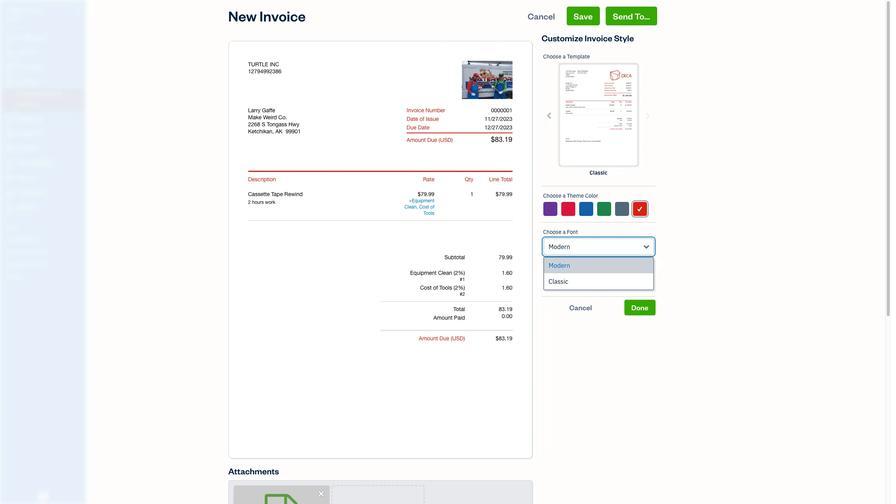 Task type: locate. For each thing, give the bounding box(es) containing it.
0 vertical spatial )
[[451, 137, 453, 143]]

of
[[420, 116, 424, 122], [430, 204, 434, 210], [433, 285, 438, 291]]

a left theme
[[563, 192, 566, 199]]

1 vertical spatial clean
[[438, 270, 452, 276]]

# down 1
[[460, 292, 462, 297]]

0 horizontal spatial inc
[[30, 7, 41, 15]]

done
[[631, 303, 648, 312]]

0 vertical spatial customize
[[542, 32, 583, 43]]

s
[[262, 121, 265, 127]]

list box
[[544, 258, 653, 290]]

amount down due date on the top left of page
[[407, 137, 426, 143]]

2 horizontal spatial due
[[440, 335, 449, 341]]

2268
[[248, 121, 260, 127]]

0 vertical spatial total
[[501, 176, 512, 182]]

classic inside choose a template element
[[590, 169, 608, 176]]

# up 2
[[460, 277, 462, 282]]

usd
[[440, 137, 451, 143], [452, 335, 464, 341]]

1 vertical spatial )
[[464, 335, 465, 341]]

1 vertical spatial modern
[[549, 262, 570, 269]]

larry gaffe make weird co. 2268 s tongass hwy ketchikan, ak  99901
[[248, 107, 301, 134]]

main element
[[0, 0, 105, 504]]

0 vertical spatial a
[[563, 53, 566, 60]]

1 vertical spatial amount due ( usd )
[[419, 335, 465, 341]]

amount down the total amount paid
[[419, 335, 438, 341]]

1 vertical spatial of
[[430, 204, 434, 210]]

amount due ( usd )
[[407, 137, 453, 143], [419, 335, 465, 341]]

ketchikan,
[[248, 128, 274, 134]]

inc inside turtle inc owner
[[30, 7, 41, 15]]

equipment clean
[[405, 198, 434, 210]]

0 vertical spatial cancel button
[[521, 7, 562, 25]]

of up due date on the top left of page
[[420, 116, 424, 122]]

choose left template
[[543, 53, 561, 60]]

1 vertical spatial a
[[563, 192, 566, 199]]

clean inside equipment clean (2%) # 1 cost of tools (2%) # 2
[[438, 270, 452, 276]]

invoice
[[260, 7, 306, 25], [585, 32, 612, 43], [407, 107, 424, 113], [625, 271, 645, 278]]

)
[[451, 137, 453, 143], [464, 335, 465, 341]]

0 vertical spatial 1.60
[[502, 270, 512, 276]]

classic up color
[[590, 169, 608, 176]]

(2%)
[[454, 270, 465, 276], [454, 285, 465, 291]]

chart image
[[5, 189, 14, 197]]

1 vertical spatial tools
[[439, 285, 452, 291]]

choose left theme
[[543, 192, 561, 199]]

clean down +
[[405, 204, 417, 210]]

due down due date on the top left of page
[[427, 137, 437, 143]]

a left font
[[563, 228, 566, 235]]

a
[[563, 53, 566, 60], [563, 192, 566, 199], [563, 228, 566, 235]]

3 a from the top
[[563, 228, 566, 235]]

save
[[574, 11, 593, 21]]

customize up the choose a template
[[542, 32, 583, 43]]

equipment inside equipment clean
[[412, 198, 434, 203]]

color
[[585, 192, 598, 199]]

due down date of issue
[[407, 124, 417, 131]]

0 vertical spatial amount due ( usd )
[[407, 137, 453, 143]]

2
[[462, 292, 465, 297]]

apps image
[[6, 224, 83, 230]]

total amount paid
[[433, 306, 465, 321]]

0 vertical spatial turtle
[[6, 7, 29, 15]]

2 vertical spatial a
[[563, 228, 566, 235]]

turtle
[[6, 7, 29, 15], [248, 61, 268, 67]]

total up "paid"
[[453, 306, 465, 312]]

to...
[[635, 11, 650, 21]]

image
[[481, 77, 496, 84]]

1 vertical spatial 1.60
[[502, 285, 512, 291]]

dashboard image
[[5, 34, 14, 42]]

1 vertical spatial (
[[451, 335, 452, 341]]

1 vertical spatial classic
[[549, 278, 568, 285]]

a inside 'element'
[[563, 192, 566, 199]]

0 horizontal spatial )
[[451, 137, 453, 143]]

1 vertical spatial customize
[[553, 271, 582, 278]]

of down 'item rate (usd)' text field
[[430, 204, 434, 210]]

turtle inside turtle inc owner
[[6, 7, 29, 15]]

0 vertical spatial tools
[[424, 211, 434, 216]]

cancel button
[[521, 7, 562, 25], [542, 300, 620, 315]]

2 vertical spatial amount
[[419, 335, 438, 341]]

1 vertical spatial turtle
[[248, 61, 268, 67]]

turtle inc owner
[[6, 7, 41, 21]]

done button
[[624, 300, 655, 315]]

99901
[[286, 128, 301, 134]]

amount left "paid"
[[433, 315, 453, 321]]

date up due date on the top left of page
[[407, 116, 418, 122]]

total right line
[[501, 176, 512, 182]]

turtle inc 12794992386
[[248, 61, 282, 74]]

1.60 up 83.19
[[502, 285, 512, 291]]

cancel
[[528, 11, 555, 21], [569, 303, 592, 312]]

estimate image
[[5, 64, 14, 71]]

a for template
[[563, 53, 566, 60]]

cost
[[419, 204, 429, 210], [420, 285, 432, 291]]

0 horizontal spatial classic
[[549, 278, 568, 285]]

(2%) up 2
[[454, 285, 465, 291]]

1 horizontal spatial classic
[[590, 169, 608, 176]]

1 a from the top
[[563, 53, 566, 60]]

0 vertical spatial choose
[[543, 53, 561, 60]]

tools down equipment clean
[[424, 211, 434, 216]]

style
[[614, 32, 634, 43]]

choose a theme color
[[543, 192, 598, 199]]

weird
[[263, 114, 277, 120]]

1 vertical spatial cancel
[[569, 303, 592, 312]]

classic
[[590, 169, 608, 176], [549, 278, 568, 285]]

money image
[[5, 174, 14, 182]]

rate
[[423, 176, 434, 182]]

equipment clean (2%) # 1 cost of tools (2%) # 2
[[410, 270, 465, 297]]

number
[[426, 107, 445, 113]]

amount inside the total amount paid
[[433, 315, 453, 321]]

choose for choose a theme color
[[543, 192, 561, 199]]

0 vertical spatial due
[[407, 124, 417, 131]]

1 horizontal spatial due
[[427, 137, 437, 143]]

equipment
[[412, 198, 434, 203], [410, 270, 437, 276]]

due down the total amount paid
[[440, 335, 449, 341]]

2 a from the top
[[563, 192, 566, 199]]

0 horizontal spatial usd
[[440, 137, 451, 143]]

1 horizontal spatial turtle
[[248, 61, 268, 67]]

$83.19 down 0.00
[[496, 335, 512, 341]]

settings image
[[6, 274, 83, 280]]

1 vertical spatial inc
[[270, 61, 279, 67]]

clean for equipment clean (2%) # 1 cost of tools (2%) # 2
[[438, 270, 452, 276]]

0 horizontal spatial tools
[[424, 211, 434, 216]]

0 vertical spatial clean
[[405, 204, 417, 210]]

clean down subtotal
[[438, 270, 452, 276]]

modern down choose a font on the right top of page
[[549, 243, 570, 251]]

0.00
[[502, 313, 512, 319]]

choose
[[543, 53, 561, 60], [543, 192, 561, 199], [543, 228, 561, 235]]

#
[[460, 277, 462, 282], [460, 292, 462, 297]]

1
[[462, 277, 465, 282]]

a left template
[[563, 53, 566, 60]]

1 vertical spatial total
[[453, 306, 465, 312]]

clean
[[405, 204, 417, 210], [438, 270, 452, 276]]

0 vertical spatial (2%)
[[454, 270, 465, 276]]

2 vertical spatial of
[[433, 285, 438, 291]]

1 vertical spatial amount
[[433, 315, 453, 321]]

line
[[489, 176, 499, 182]]

modern up exclamationcircle icon
[[549, 262, 570, 269]]

1 vertical spatial cost
[[420, 285, 432, 291]]

1 modern from the top
[[549, 243, 570, 251]]

payment image
[[5, 115, 14, 123]]

clean for equipment clean
[[405, 204, 417, 210]]

classic option
[[544, 274, 653, 290]]

timer image
[[5, 159, 14, 167]]

0 vertical spatial classic
[[590, 169, 608, 176]]

amount
[[407, 137, 426, 143], [433, 315, 453, 321], [419, 335, 438, 341]]

inc inside turtle inc 12794992386
[[270, 61, 279, 67]]

amount due ( usd ) down due date on the top left of page
[[407, 137, 453, 143]]

$83.19
[[491, 135, 512, 143], [496, 335, 512, 341]]

1 horizontal spatial clean
[[438, 270, 452, 276]]

new invoice
[[228, 7, 306, 25]]

0 horizontal spatial due
[[407, 124, 417, 131]]

items and services image
[[6, 249, 83, 255]]

1 vertical spatial (2%)
[[454, 285, 465, 291]]

1 vertical spatial #
[[460, 292, 462, 297]]

1 vertical spatial due
[[427, 137, 437, 143]]

due date
[[407, 124, 429, 131]]

0 horizontal spatial cancel
[[528, 11, 555, 21]]

12/27/2023
[[485, 124, 512, 131]]

save button
[[567, 7, 600, 25]]

1 horizontal spatial usd
[[452, 335, 464, 341]]

date down date of issue
[[418, 124, 429, 131]]

( down the total amount paid
[[451, 335, 452, 341]]

1 vertical spatial $83.19
[[496, 335, 512, 341]]

inc
[[30, 7, 41, 15], [270, 61, 279, 67]]

customize inside customize your logo and invoice style for all invoices
[[553, 271, 582, 278]]

usd down the number
[[440, 137, 451, 143]]

1 horizontal spatial cancel
[[569, 303, 592, 312]]

0 vertical spatial inc
[[30, 7, 41, 15]]

turtle for date of issue
[[248, 61, 268, 67]]

0 horizontal spatial total
[[453, 306, 465, 312]]

0 vertical spatial cancel
[[528, 11, 555, 21]]

1.60
[[502, 270, 512, 276], [502, 285, 512, 291]]

choose left font
[[543, 228, 561, 235]]

total
[[501, 176, 512, 182], [453, 306, 465, 312]]

subtotal
[[444, 254, 465, 260]]

83.19
[[499, 306, 512, 312]]

1 horizontal spatial inc
[[270, 61, 279, 67]]

customize
[[542, 32, 583, 43], [553, 271, 582, 278]]

0 vertical spatial $83.19
[[491, 135, 512, 143]]

choose inside 'element'
[[543, 192, 561, 199]]

1 # from the top
[[460, 277, 462, 282]]

bank connections image
[[6, 261, 83, 267]]

clean inside equipment clean
[[405, 204, 417, 210]]

3 choose from the top
[[543, 228, 561, 235]]

invoice image
[[5, 78, 14, 86]]

of up the total amount paid
[[433, 285, 438, 291]]

classic left the all
[[549, 278, 568, 285]]

$83.19 down 12/27/2023 dropdown button
[[491, 135, 512, 143]]

0 vertical spatial #
[[460, 277, 462, 282]]

0 horizontal spatial clean
[[405, 204, 417, 210]]

0 horizontal spatial (
[[439, 137, 440, 143]]

issue
[[426, 116, 439, 122]]

0 vertical spatial equipment
[[412, 198, 434, 203]]

font
[[567, 228, 578, 235]]

83.19 0.00
[[499, 306, 512, 319]]

of inside the , cost of tools
[[430, 204, 434, 210]]

due
[[407, 124, 417, 131], [427, 137, 437, 143], [440, 335, 449, 341]]

0 vertical spatial usd
[[440, 137, 451, 143]]

1 choose from the top
[[543, 53, 561, 60]]

project image
[[5, 145, 14, 152]]

(2%) up 1
[[454, 270, 465, 276]]

tools up the total amount paid
[[439, 285, 452, 291]]

tools
[[424, 211, 434, 216], [439, 285, 452, 291]]

make
[[248, 114, 262, 120]]

0 vertical spatial date
[[407, 116, 418, 122]]

total inside the total amount paid
[[453, 306, 465, 312]]

2 modern from the top
[[549, 262, 570, 269]]

1 vertical spatial equipment
[[410, 270, 437, 276]]

turtle up 12794992386
[[248, 61, 268, 67]]

2 vertical spatial choose
[[543, 228, 561, 235]]

customize up for
[[553, 271, 582, 278]]

turtle inside turtle inc 12794992386
[[248, 61, 268, 67]]

12/27/2023 button
[[478, 124, 519, 131]]

(
[[439, 137, 440, 143], [451, 335, 452, 341]]

invoice inside customize your logo and invoice style for all invoices
[[625, 271, 645, 278]]

( down issue
[[439, 137, 440, 143]]

customize for customize invoice style
[[542, 32, 583, 43]]

0 vertical spatial modern
[[549, 243, 570, 251]]

0 horizontal spatial turtle
[[6, 7, 29, 15]]

delete
[[464, 77, 480, 84]]

0 vertical spatial (
[[439, 137, 440, 143]]

date
[[407, 116, 418, 122], [418, 124, 429, 131]]

cancel for the topmost cancel button
[[528, 11, 555, 21]]

turtle for attachments
[[6, 7, 29, 15]]

0 vertical spatial cost
[[419, 204, 429, 210]]

modern
[[549, 243, 570, 251], [549, 262, 570, 269]]

turtle up owner on the left
[[6, 7, 29, 15]]

amount due ( usd ) down the total amount paid
[[419, 335, 465, 341]]

classic inside classic option
[[549, 278, 568, 285]]

2 choose from the top
[[543, 192, 561, 199]]

equipment inside equipment clean (2%) # 1 cost of tools (2%) # 2
[[410, 270, 437, 276]]

1.60 down 79.99
[[502, 270, 512, 276]]

usd down "paid"
[[452, 335, 464, 341]]

1 horizontal spatial tools
[[439, 285, 452, 291]]

list box containing modern
[[544, 258, 653, 290]]

1 vertical spatial choose
[[543, 192, 561, 199]]

gaffe
[[262, 107, 275, 113]]



Task type: vqa. For each thing, say whether or not it's contained in the screenshot.
1.60
yes



Task type: describe. For each thing, give the bounding box(es) containing it.
choose for choose a font
[[543, 228, 561, 235]]

2 # from the top
[[460, 292, 462, 297]]

list box inside the choose a font element
[[544, 258, 653, 290]]

new
[[228, 7, 257, 25]]

qty
[[465, 176, 473, 182]]

of inside equipment clean (2%) # 1 cost of tools (2%) # 2
[[433, 285, 438, 291]]

here link
[[611, 280, 623, 288]]

1 vertical spatial usd
[[452, 335, 464, 341]]

Enter an Item Description text field
[[248, 199, 395, 205]]

previous image
[[545, 111, 554, 120]]

2 1.60 from the top
[[502, 285, 512, 291]]

1 (2%) from the top
[[454, 270, 465, 276]]

1 vertical spatial date
[[418, 124, 429, 131]]

choose a theme color element
[[541, 186, 656, 223]]

2 vertical spatial due
[[440, 335, 449, 341]]

0 vertical spatial amount
[[407, 137, 426, 143]]

freshbooks image
[[37, 492, 49, 501]]

choose a template
[[543, 53, 590, 60]]

for
[[568, 280, 576, 288]]

a for font
[[563, 228, 566, 235]]

cost inside equipment clean (2%) # 1 cost of tools (2%) # 2
[[420, 285, 432, 291]]

12794992386
[[248, 68, 282, 74]]

cost inside the , cost of tools
[[419, 204, 429, 210]]

date of issue
[[407, 116, 439, 122]]

,
[[417, 204, 418, 210]]

choose for choose a template
[[543, 53, 561, 60]]

Item Rate (USD) text field
[[417, 191, 434, 197]]

custom image
[[636, 204, 643, 214]]

invoice number
[[407, 107, 445, 113]]

customize for customize your logo and invoice style for all invoices
[[553, 271, 582, 278]]

here
[[611, 280, 623, 288]]

choose a font
[[543, 228, 578, 235]]

tongass
[[267, 121, 287, 127]]

send
[[613, 11, 633, 21]]

modern inside modern field
[[549, 243, 570, 251]]

modern inside option
[[549, 262, 570, 269]]

and
[[613, 271, 623, 278]]

0 vertical spatial of
[[420, 116, 424, 122]]

exclamationcircle image
[[545, 270, 550, 279]]

customize invoice style
[[542, 32, 634, 43]]

line total
[[489, 176, 512, 182]]

hwy
[[289, 121, 299, 127]]

inc for date of issue
[[270, 61, 279, 67]]

expense image
[[5, 130, 14, 138]]

equipment for equipment clean
[[412, 198, 434, 203]]

customize your logo and invoice style for all invoices
[[553, 271, 645, 288]]

logo
[[598, 271, 611, 278]]

1 horizontal spatial total
[[501, 176, 512, 182]]

next image
[[643, 111, 652, 120]]

classic for template
[[590, 169, 608, 176]]

invoices
[[585, 280, 609, 288]]

1 horizontal spatial (
[[451, 335, 452, 341]]

79.99
[[499, 254, 512, 260]]

co.
[[278, 114, 287, 120]]

tools inside the , cost of tools
[[424, 211, 434, 216]]

report image
[[5, 204, 14, 212]]

style
[[553, 280, 567, 288]]

equipment for equipment clean (2%) # 1 cost of tools (2%) # 2
[[410, 270, 437, 276]]

inc for attachments
[[30, 7, 41, 15]]

delete attachment image
[[317, 489, 325, 498]]

tools inside equipment clean (2%) # 1 cost of tools (2%) # 2
[[439, 285, 452, 291]]

Font field
[[543, 238, 654, 255]]

Issue date in MM/DD/YYYY format text field
[[462, 116, 519, 122]]

send to...
[[613, 11, 650, 21]]

larry
[[248, 107, 260, 113]]

2 (2%) from the top
[[454, 285, 465, 291]]

Enter an Item Name text field
[[248, 191, 395, 198]]

Enter an Invoice # text field
[[491, 107, 512, 113]]

choose a font element
[[542, 223, 655, 290]]

your
[[584, 271, 596, 278]]

all
[[577, 280, 584, 288]]

cancel for bottommost cancel button
[[569, 303, 592, 312]]

+
[[409, 198, 412, 203]]

paid
[[454, 315, 465, 321]]

attachments
[[228, 465, 279, 476]]

description
[[248, 176, 276, 182]]

, cost of tools
[[417, 204, 434, 216]]

theme
[[567, 192, 584, 199]]

choose a template element
[[542, 47, 655, 186]]

Line Total (USD) text field
[[495, 191, 512, 197]]

Item Quantity text field
[[462, 191, 473, 197]]

modern option
[[544, 258, 653, 274]]

1 vertical spatial cancel button
[[542, 300, 620, 315]]

send to... button
[[606, 7, 657, 25]]

team members image
[[6, 236, 83, 242]]

client image
[[5, 49, 14, 57]]

delete image
[[464, 77, 496, 84]]

classic for font
[[549, 278, 568, 285]]

1 horizontal spatial )
[[464, 335, 465, 341]]

1 1.60 from the top
[[502, 270, 512, 276]]

template
[[567, 53, 590, 60]]

a for theme
[[563, 192, 566, 199]]

owner
[[6, 16, 21, 21]]



